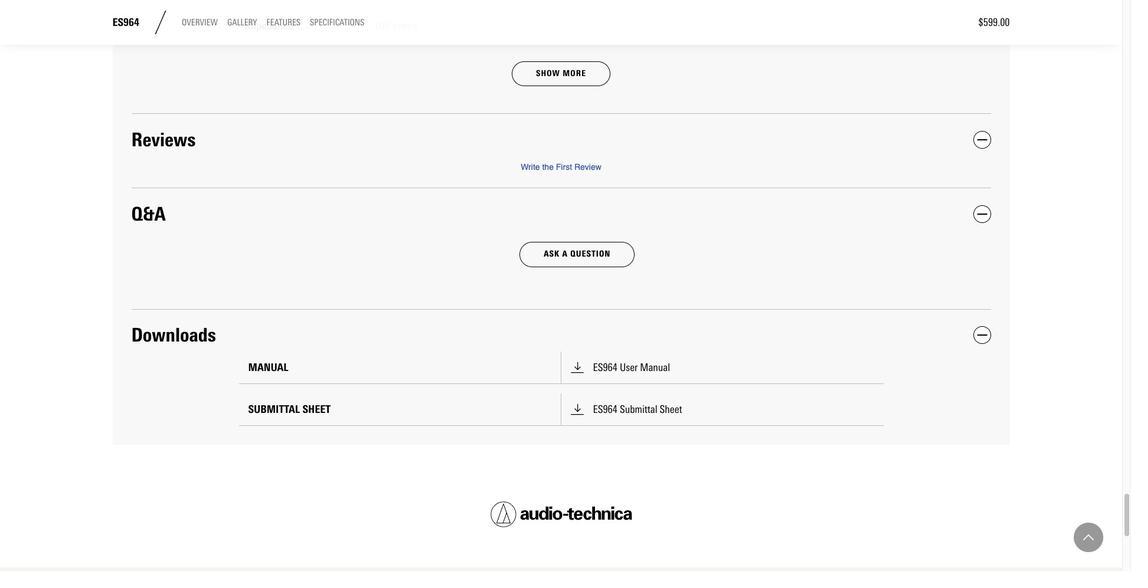 Task type: describe. For each thing, give the bounding box(es) containing it.
submittal
[[620, 403, 658, 416]]

es964 submittal sheet link
[[571, 403, 875, 416]]

100 ohms
[[374, 20, 418, 31]]

question
[[571, 249, 611, 259]]

submittal
[[248, 403, 300, 416]]

features
[[267, 17, 301, 28]]

impedance
[[245, 19, 293, 32]]

user
[[620, 361, 638, 374]]

more
[[563, 68, 587, 78]]

manual
[[640, 361, 670, 374]]

a
[[563, 249, 568, 259]]

submittal sheet
[[248, 403, 331, 416]]

write the first review link
[[521, 162, 602, 172]]

reviews
[[131, 128, 196, 151]]

manual
[[248, 361, 289, 374]]

es964 submittal sheet
[[593, 403, 683, 416]]

minus image for downloads
[[977, 330, 988, 341]]

download image for es964 user manual
[[571, 361, 584, 374]]

ask a question
[[544, 249, 611, 259]]

write
[[521, 162, 540, 172]]

show more
[[536, 68, 587, 78]]

ohms
[[393, 20, 418, 31]]

review
[[575, 162, 602, 172]]



Task type: locate. For each thing, give the bounding box(es) containing it.
0 vertical spatial es964
[[113, 16, 139, 29]]

gallery
[[227, 17, 257, 28]]

1 download image from the top
[[571, 361, 584, 374]]

1 minus image from the top
[[977, 134, 988, 145]]

write the first review
[[521, 162, 602, 172]]

minus image
[[977, 134, 988, 145], [977, 209, 988, 220], [977, 330, 988, 341]]

es964 for es964
[[113, 16, 139, 29]]

show more button
[[512, 61, 611, 86]]

es964 left the user
[[593, 361, 618, 374]]

100
[[374, 20, 390, 31]]

q&a
[[131, 202, 166, 225]]

es964 user manual
[[593, 361, 670, 374]]

0 vertical spatial minus image
[[977, 134, 988, 145]]

es964 user manual link
[[571, 361, 875, 374]]

es964 left divider line image
[[113, 16, 139, 29]]

$599.00
[[979, 16, 1010, 29]]

show
[[536, 68, 560, 78]]

minus image for reviews
[[977, 134, 988, 145]]

divider line image
[[149, 11, 173, 34]]

sheet
[[660, 403, 683, 416]]

0 vertical spatial download image
[[571, 361, 584, 374]]

2 download image from the top
[[571, 403, 584, 416]]

1 vertical spatial minus image
[[977, 209, 988, 220]]

specifications
[[310, 17, 365, 28]]

store logo image
[[491, 502, 632, 528]]

sheet
[[303, 403, 331, 416]]

1 vertical spatial download image
[[571, 403, 584, 416]]

es964 left the submittal
[[593, 403, 618, 416]]

2 vertical spatial es964
[[593, 403, 618, 416]]

es964 for es964 user manual
[[593, 361, 618, 374]]

es964
[[113, 16, 139, 29], [593, 361, 618, 374], [593, 403, 618, 416]]

download image for es964 submittal sheet
[[571, 403, 584, 416]]

ask
[[544, 249, 560, 259]]

2 vertical spatial minus image
[[977, 330, 988, 341]]

3 minus image from the top
[[977, 330, 988, 341]]

es964 for es964 submittal sheet
[[593, 403, 618, 416]]

the
[[543, 162, 554, 172]]

downloads
[[131, 324, 216, 347]]

minus image for q&a
[[977, 209, 988, 220]]

first
[[556, 162, 572, 172]]

ask a question button
[[520, 242, 635, 267]]

2 minus image from the top
[[977, 209, 988, 220]]

1 vertical spatial es964
[[593, 361, 618, 374]]

arrow up image
[[1084, 533, 1095, 543]]

download image
[[571, 361, 584, 374], [571, 403, 584, 416]]

overview
[[182, 17, 218, 28]]



Task type: vqa. For each thing, say whether or not it's contained in the screenshot.
you inside the "Free 2 -Day Shipping! Only 1 Left! Get it by Wednesday, Jan 31 when you order within 2 mins"
no



